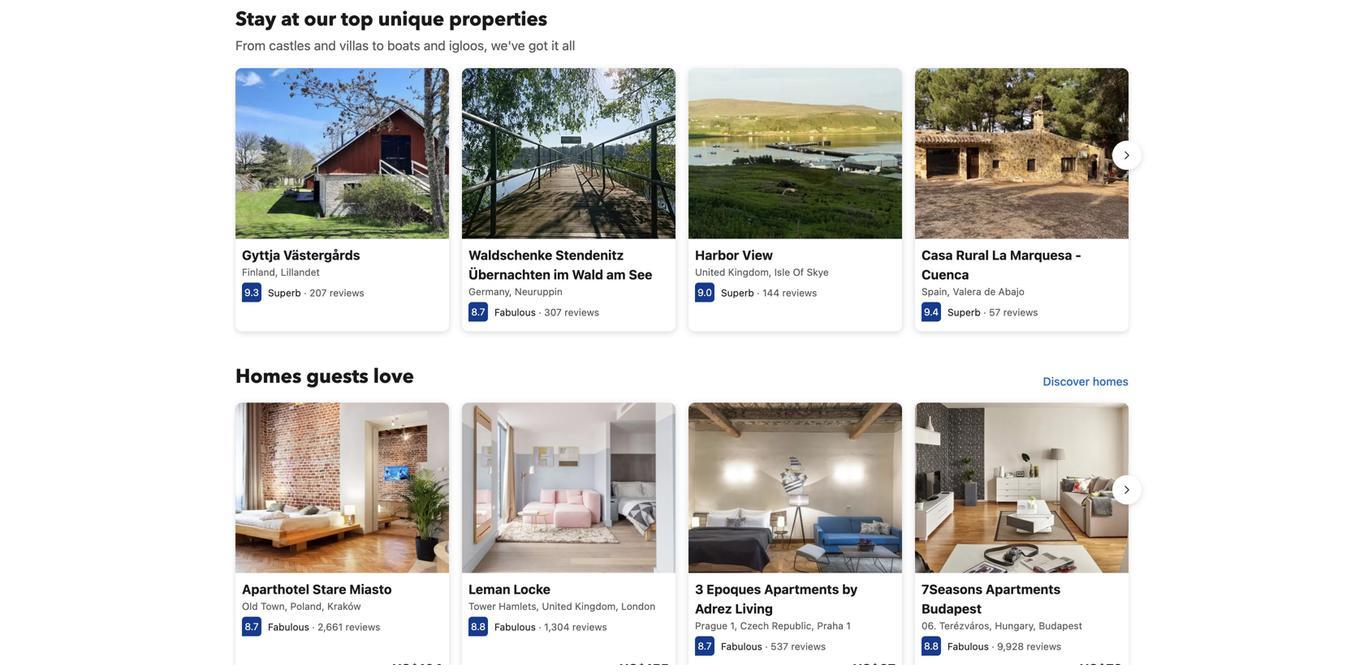Task type: vqa. For each thing, say whether or not it's contained in the screenshot.


Task type: locate. For each thing, give the bounding box(es) containing it.
reviews for apartments
[[1027, 642, 1062, 653]]

2 vertical spatial 8.7
[[698, 641, 712, 653]]

0 horizontal spatial 8.8
[[471, 622, 486, 633]]

fabulous element for terézváros,
[[948, 642, 989, 653]]

from
[[236, 38, 266, 53]]

8.7 element for waldschenke stendenitz übernachten im wald am see
[[469, 302, 488, 322]]

villas
[[339, 38, 369, 53]]

8.7 down germany,
[[471, 306, 485, 318]]

0 horizontal spatial united
[[542, 602, 572, 613]]

superb element right 9.0
[[721, 287, 754, 299]]

stay at our top unique properties from castles and villas to boats and igloos, we've got it all
[[236, 6, 575, 53]]

1 region from the top
[[223, 62, 1142, 338]]

fabulous element down hamlets,
[[495, 622, 536, 634]]

at
[[281, 6, 299, 33]]

2 horizontal spatial 8.7 element
[[695, 637, 715, 657]]

8.7 down prague
[[698, 641, 712, 653]]

8.7 element
[[469, 302, 488, 322], [242, 618, 261, 637], [695, 637, 715, 657]]

poland,
[[290, 602, 325, 613]]

0 horizontal spatial 8.8 element
[[469, 618, 488, 637]]

1 apartments from the left
[[764, 582, 839, 598]]

· left '307'
[[539, 307, 542, 318]]

1 horizontal spatial superb element
[[721, 287, 754, 299]]

1 horizontal spatial 8.8 element
[[922, 637, 941, 657]]

1 horizontal spatial 8.8
[[924, 641, 939, 653]]

0 vertical spatial united
[[695, 267, 725, 278]]

-
[[1076, 248, 1082, 263]]

1 vertical spatial 8.7
[[245, 622, 259, 633]]

hungary,
[[995, 621, 1036, 632]]

im
[[554, 267, 569, 282]]

superb element down valera
[[948, 307, 981, 318]]

kingdom, down view on the top
[[728, 267, 772, 278]]

stay
[[236, 6, 276, 33]]

· for united
[[757, 287, 760, 299]]

2 horizontal spatial superb
[[948, 307, 981, 318]]

2 apartments from the left
[[986, 582, 1061, 598]]

stendenitz
[[556, 248, 624, 263]]

1 horizontal spatial united
[[695, 267, 725, 278]]

kingdom, left london
[[575, 602, 619, 613]]

fabulous down 1,
[[721, 642, 762, 653]]

0 vertical spatial region
[[223, 62, 1142, 338]]

waldschenke stendenitz übernachten im wald am see germany, neuruppin
[[469, 248, 652, 297]]

superb for united
[[721, 287, 754, 299]]

fabulous element for wald
[[495, 307, 536, 318]]

fabulous element down 1,
[[721, 642, 762, 653]]

homes
[[1093, 375, 1129, 388]]

superb right 9.0
[[721, 287, 754, 299]]

united down harbor
[[695, 267, 725, 278]]

harbor
[[695, 248, 739, 263]]

8.7 down old in the left bottom of the page
[[245, 622, 259, 633]]

1 horizontal spatial and
[[424, 38, 446, 53]]

region containing aparthotel stare miasto
[[223, 397, 1142, 666]]

lillandet
[[281, 267, 320, 278]]

fabulous down town,
[[268, 622, 309, 634]]

reviews down of
[[782, 287, 817, 299]]

8.8 element
[[469, 618, 488, 637], [922, 637, 941, 657]]

1 horizontal spatial kingdom,
[[728, 267, 772, 278]]

unique
[[378, 6, 444, 33]]

reviews
[[330, 287, 364, 299], [782, 287, 817, 299], [565, 307, 599, 318], [1004, 307, 1038, 318], [346, 622, 380, 634], [572, 622, 607, 634], [791, 642, 826, 653], [1027, 642, 1062, 653]]

cuenca
[[922, 267, 969, 282]]

reviews down republic,
[[791, 642, 826, 653]]

fabulous down hamlets,
[[495, 622, 536, 634]]

2 region from the top
[[223, 397, 1142, 666]]

fabulous element down neuruppin
[[495, 307, 536, 318]]

8.8 element down tower in the bottom left of the page
[[469, 618, 488, 637]]

reviews right 207 at the left top of page
[[330, 287, 364, 299]]

castles
[[269, 38, 311, 53]]

8.7 element for aparthotel stare miasto
[[242, 618, 261, 637]]

abajo
[[999, 286, 1025, 297]]

fabulous · 307 reviews
[[495, 307, 599, 318]]

united inside "harbor view united kingdom, isle of skye"
[[695, 267, 725, 278]]

miasto
[[349, 582, 392, 598]]

reviews for stendenitz
[[565, 307, 599, 318]]

superb element for la
[[948, 307, 981, 318]]

reviews down abajo
[[1004, 307, 1038, 318]]

superb down valera
[[948, 307, 981, 318]]

· left 537 on the bottom right of page
[[765, 642, 768, 653]]

1 vertical spatial kingdom,
[[575, 602, 619, 613]]

and
[[314, 38, 336, 53], [424, 38, 446, 53]]

budapest down 7seasons
[[922, 602, 982, 617]]

2,661
[[318, 622, 343, 634]]

view
[[742, 248, 773, 263]]

old
[[242, 602, 258, 613]]

reviews down kraków
[[346, 622, 380, 634]]

wald
[[572, 267, 603, 282]]

0 vertical spatial 8.7
[[471, 306, 485, 318]]

region
[[223, 62, 1142, 338], [223, 397, 1142, 666]]

to
[[372, 38, 384, 53]]

9,928
[[997, 642, 1024, 653]]

· left 9,928
[[992, 642, 995, 653]]

8.8 element down 06.
[[922, 637, 941, 657]]

8.8 down 06.
[[924, 641, 939, 653]]

reviews for rural
[[1004, 307, 1038, 318]]

fabulous · 9,928 reviews
[[948, 642, 1062, 653]]

1
[[846, 621, 851, 632]]

0 horizontal spatial 8.7
[[245, 622, 259, 633]]

superb down lillandet
[[268, 287, 301, 299]]

1 horizontal spatial superb
[[721, 287, 754, 299]]

superb element for finland,
[[268, 287, 301, 299]]

0 horizontal spatial budapest
[[922, 602, 982, 617]]

living
[[735, 602, 773, 617]]

rural
[[956, 248, 989, 263]]

8.7 element down germany,
[[469, 302, 488, 322]]

stare
[[313, 582, 346, 598]]

fabulous · 1,304 reviews
[[495, 622, 607, 634]]

· for finland,
[[304, 287, 307, 299]]

budapest right hungary,
[[1039, 621, 1083, 632]]

8.7 element down old in the left bottom of the page
[[242, 618, 261, 637]]

1,
[[730, 621, 738, 632]]

1 vertical spatial united
[[542, 602, 572, 613]]

and right boats
[[424, 38, 446, 53]]

budapest
[[922, 602, 982, 617], [1039, 621, 1083, 632]]

apartments up hungary,
[[986, 582, 1061, 598]]

superb for la
[[948, 307, 981, 318]]

apartments up republic,
[[764, 582, 839, 598]]

got
[[529, 38, 548, 53]]

8.8 down tower in the bottom left of the page
[[471, 622, 486, 633]]

and down our
[[314, 38, 336, 53]]

fabulous · 2,661 reviews
[[268, 622, 380, 634]]

· for la
[[984, 307, 986, 318]]

· left 57
[[984, 307, 986, 318]]

1 vertical spatial 8.8
[[924, 641, 939, 653]]

united up 1,304
[[542, 602, 572, 613]]

· for apartments
[[765, 642, 768, 653]]

2 horizontal spatial superb element
[[948, 307, 981, 318]]

superb · 144 reviews
[[721, 287, 817, 299]]

fabulous down neuruppin
[[495, 307, 536, 318]]

0 horizontal spatial and
[[314, 38, 336, 53]]

0 horizontal spatial 8.7 element
[[242, 618, 261, 637]]

apartments
[[764, 582, 839, 598], [986, 582, 1061, 598]]

reviews right 1,304
[[572, 622, 607, 634]]

region containing gyttja västergårds
[[223, 62, 1142, 338]]

fabulous element down town,
[[268, 622, 309, 634]]

· left the 144
[[757, 287, 760, 299]]

skye
[[807, 267, 829, 278]]

1 vertical spatial budapest
[[1039, 621, 1083, 632]]

homes
[[236, 364, 302, 390]]

1 horizontal spatial apartments
[[986, 582, 1061, 598]]

superb element
[[268, 287, 301, 299], [721, 287, 754, 299], [948, 307, 981, 318]]

fabulous for adrez
[[721, 642, 762, 653]]

· left 2,661
[[312, 622, 315, 634]]

superb element down lillandet
[[268, 287, 301, 299]]

republic,
[[772, 621, 814, 632]]

kingdom,
[[728, 267, 772, 278], [575, 602, 619, 613]]

0 vertical spatial budapest
[[922, 602, 982, 617]]

8.7 element down prague
[[695, 637, 715, 657]]

region for stay at our top unique properties
[[223, 62, 1142, 338]]

1 horizontal spatial 8.7 element
[[469, 302, 488, 322]]

0 horizontal spatial apartments
[[764, 582, 839, 598]]

reviews right 9,928
[[1027, 642, 1062, 653]]

0 vertical spatial 8.8
[[471, 622, 486, 633]]

fabulous
[[495, 307, 536, 318], [268, 622, 309, 634], [495, 622, 536, 634], [721, 642, 762, 653], [948, 642, 989, 653]]

fabulous element for town,
[[268, 622, 309, 634]]

0 horizontal spatial superb
[[268, 287, 301, 299]]

0 horizontal spatial superb element
[[268, 287, 301, 299]]

apartments inside 3 epoques apartments by adrez living prague 1, czech republic, praha 1
[[764, 582, 839, 598]]

57
[[989, 307, 1001, 318]]

8.7 for waldschenke stendenitz übernachten im wald am see
[[471, 306, 485, 318]]

superb
[[268, 287, 301, 299], [721, 287, 754, 299], [948, 307, 981, 318]]

· for tower
[[539, 622, 542, 634]]

0 horizontal spatial kingdom,
[[575, 602, 619, 613]]

fabulous element
[[495, 307, 536, 318], [268, 622, 309, 634], [495, 622, 536, 634], [721, 642, 762, 653], [948, 642, 989, 653]]

adrez
[[695, 602, 732, 617]]

reviews right '307'
[[565, 307, 599, 318]]

· left 207 at the left top of page
[[304, 287, 307, 299]]

london
[[621, 602, 656, 613]]

aparthotel stare miasto old town, poland, kraków
[[242, 582, 392, 613]]

0 vertical spatial kingdom,
[[728, 267, 772, 278]]

gyttja västergårds finland, lillandet
[[242, 248, 360, 278]]

1 vertical spatial region
[[223, 397, 1142, 666]]

fabulous element down terézváros,
[[948, 642, 989, 653]]

·
[[304, 287, 307, 299], [757, 287, 760, 299], [539, 307, 542, 318], [984, 307, 986, 318], [312, 622, 315, 634], [539, 622, 542, 634], [765, 642, 768, 653], [992, 642, 995, 653]]

fabulous · 537 reviews
[[721, 642, 826, 653]]

kingdom, inside "harbor view united kingdom, isle of skye"
[[728, 267, 772, 278]]

locke
[[514, 582, 551, 598]]

terézváros,
[[939, 621, 992, 632]]

144
[[763, 287, 780, 299]]

1 horizontal spatial 8.7
[[471, 306, 485, 318]]

superb for finland,
[[268, 287, 301, 299]]

8.7 for 3 epoques apartments by adrez living
[[698, 641, 712, 653]]

· left 1,304
[[539, 622, 542, 634]]

fabulous down terézváros,
[[948, 642, 989, 653]]

2 horizontal spatial 8.7
[[698, 641, 712, 653]]

by
[[842, 582, 858, 598]]



Task type: describe. For each thing, give the bounding box(es) containing it.
fabulous element for united
[[495, 622, 536, 634]]

finland,
[[242, 267, 278, 278]]

leman locke tower hamlets, united kingdom, london
[[469, 582, 656, 613]]

leman
[[469, 582, 510, 598]]

1 horizontal spatial budapest
[[1039, 621, 1083, 632]]

7seasons apartments budapest 06. terézváros, hungary, budapest
[[922, 582, 1083, 632]]

reviews for stare
[[346, 622, 380, 634]]

guests
[[306, 364, 368, 390]]

of
[[793, 267, 804, 278]]

8.8 for tower
[[471, 622, 486, 633]]

isle
[[775, 267, 790, 278]]

igloos,
[[449, 38, 488, 53]]

it
[[552, 38, 559, 53]]

· for übernachten
[[539, 307, 542, 318]]

307
[[544, 307, 562, 318]]

fabulous for town,
[[268, 622, 309, 634]]

waldschenke
[[469, 248, 552, 263]]

7seasons
[[922, 582, 983, 598]]

town,
[[261, 602, 288, 613]]

all
[[562, 38, 575, 53]]

tower
[[469, 602, 496, 613]]

valera
[[953, 286, 982, 297]]

kraków
[[327, 602, 361, 613]]

reviews for view
[[782, 287, 817, 299]]

see
[[629, 267, 652, 282]]

kingdom, inside leman locke tower hamlets, united kingdom, london
[[575, 602, 619, 613]]

homes guests love
[[236, 364, 414, 390]]

9.3 element
[[242, 283, 261, 302]]

marquesa
[[1010, 248, 1072, 263]]

epoques
[[707, 582, 761, 598]]

our
[[304, 6, 336, 33]]

gyttja
[[242, 248, 280, 263]]

übernachten
[[469, 267, 551, 282]]

superb · 57 reviews
[[948, 307, 1038, 318]]

reviews for locke
[[572, 622, 607, 634]]

discover homes link
[[1037, 367, 1135, 397]]

region for homes guests love
[[223, 397, 1142, 666]]

discover
[[1043, 375, 1090, 388]]

we've
[[491, 38, 525, 53]]

casa rural la marquesa - cuenca spain, valera de abajo
[[922, 248, 1082, 297]]

9.4
[[924, 306, 939, 318]]

am
[[606, 267, 626, 282]]

· for miasto
[[312, 622, 315, 634]]

537
[[771, 642, 789, 653]]

9.0
[[698, 287, 712, 298]]

la
[[992, 248, 1007, 263]]

superb · 207 reviews
[[268, 287, 364, 299]]

1,304
[[544, 622, 570, 634]]

fabulous for terézváros,
[[948, 642, 989, 653]]

reviews for västergårds
[[330, 287, 364, 299]]

9.0 element
[[695, 283, 715, 302]]

prague
[[695, 621, 728, 632]]

8.8 element for budapest
[[922, 637, 941, 657]]

de
[[984, 286, 996, 297]]

harbor view united kingdom, isle of skye
[[695, 248, 829, 278]]

8.7 element for 3 epoques apartments by adrez living
[[695, 637, 715, 657]]

8.8 for budapest
[[924, 641, 939, 653]]

superb element for united
[[721, 287, 754, 299]]

207
[[309, 287, 327, 299]]

06.
[[922, 621, 937, 632]]

fabulous for united
[[495, 622, 536, 634]]

aparthotel
[[242, 582, 309, 598]]

3
[[695, 582, 704, 598]]

3 epoques apartments by adrez living prague 1, czech republic, praha 1
[[695, 582, 858, 632]]

· for budapest
[[992, 642, 995, 653]]

9.4 element
[[922, 302, 941, 322]]

västergårds
[[283, 248, 360, 263]]

boats
[[387, 38, 420, 53]]

1 and from the left
[[314, 38, 336, 53]]

8.8 element for tower
[[469, 618, 488, 637]]

germany,
[[469, 286, 512, 297]]

top
[[341, 6, 373, 33]]

discover homes
[[1043, 375, 1129, 388]]

casa
[[922, 248, 953, 263]]

apartments inside 7seasons apartments budapest 06. terézváros, hungary, budapest
[[986, 582, 1061, 598]]

2 and from the left
[[424, 38, 446, 53]]

united inside leman locke tower hamlets, united kingdom, london
[[542, 602, 572, 613]]

praha
[[817, 621, 844, 632]]

9.3
[[244, 287, 259, 298]]

properties
[[449, 6, 547, 33]]

czech
[[740, 621, 769, 632]]

love
[[373, 364, 414, 390]]

neuruppin
[[515, 286, 563, 297]]

spain,
[[922, 286, 950, 297]]

reviews for epoques
[[791, 642, 826, 653]]

hamlets,
[[499, 602, 539, 613]]

fabulous element for adrez
[[721, 642, 762, 653]]

8.7 for aparthotel stare miasto
[[245, 622, 259, 633]]

fabulous for wald
[[495, 307, 536, 318]]



